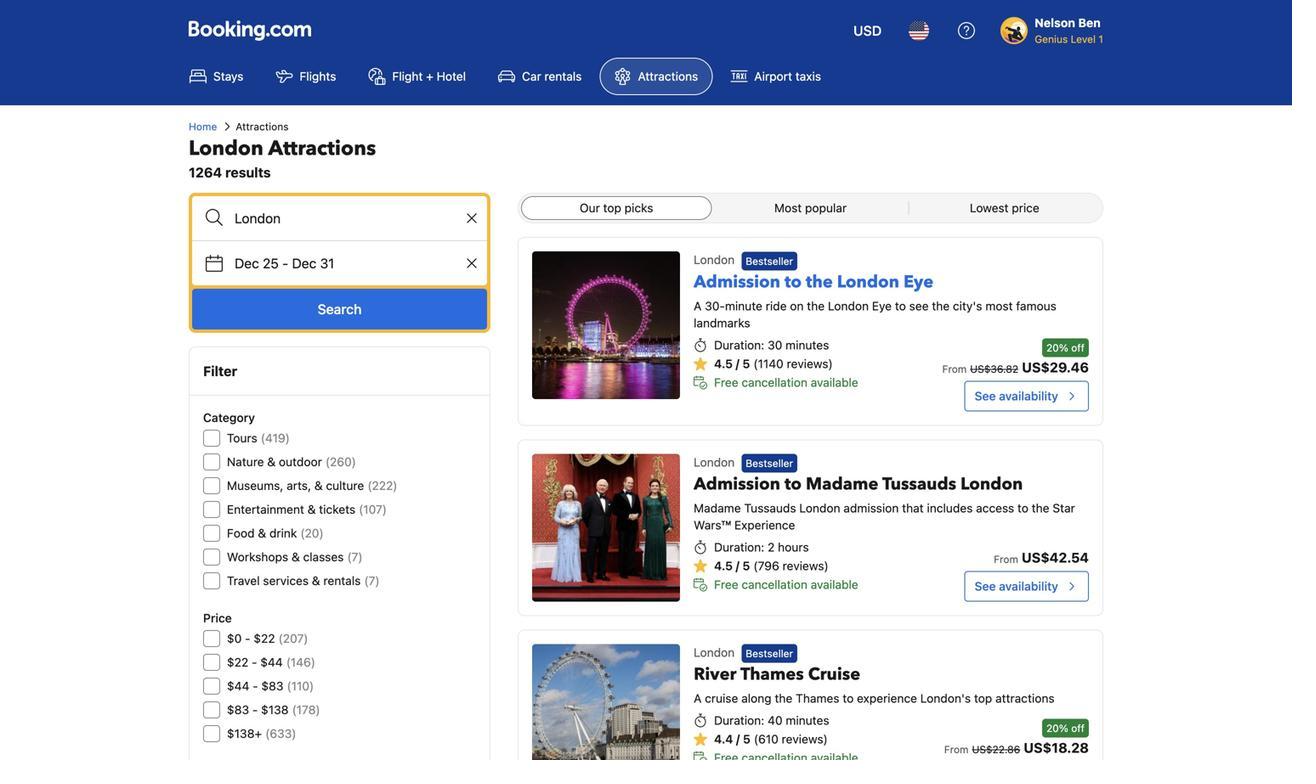 Task type: describe. For each thing, give the bounding box(es) containing it.
food
[[227, 527, 255, 541]]

- for $22
[[245, 632, 250, 646]]

entertainment
[[227, 503, 304, 517]]

flight + hotel
[[392, 69, 466, 83]]

results
[[225, 165, 271, 181]]

see availability for london
[[975, 580, 1058, 594]]

$138
[[261, 704, 289, 718]]

attractions inside london attractions 1264 results
[[268, 135, 376, 163]]

your account menu nelson ben genius level 1 element
[[1001, 8, 1110, 47]]

& for drink
[[258, 527, 266, 541]]

(633)
[[265, 727, 296, 741]]

& for classes
[[292, 550, 300, 565]]

our
[[580, 201, 600, 215]]

0 vertical spatial $44
[[260, 656, 283, 670]]

$138+
[[227, 727, 262, 741]]

london attractions 1264 results
[[189, 135, 376, 181]]

off for us$29.46
[[1071, 342, 1085, 354]]

free cancellation available for madame
[[714, 578, 858, 592]]

available for madame
[[811, 578, 858, 592]]

0 vertical spatial attractions
[[638, 69, 698, 83]]

nelson
[[1035, 16, 1075, 30]]

(146)
[[286, 656, 315, 670]]

reviews) for cruise
[[782, 733, 828, 747]]

airport
[[754, 69, 792, 83]]

car rentals link
[[484, 58, 596, 95]]

/ for admission to the london eye
[[736, 357, 740, 371]]

31
[[320, 255, 334, 272]]

museums,
[[227, 479, 283, 493]]

cruise
[[705, 692, 738, 706]]

river thames cruise a cruise along the thames to experience london's top attractions
[[694, 664, 1055, 706]]

5 for admission to madame tussauds london
[[743, 560, 750, 574]]

services
[[263, 574, 309, 588]]

0 horizontal spatial (7)
[[347, 550, 363, 565]]

(796
[[754, 560, 779, 574]]

food & drink (20)
[[227, 527, 324, 541]]

1
[[1099, 33, 1104, 45]]

includes
[[927, 502, 973, 516]]

to right access
[[1018, 502, 1029, 516]]

our top picks
[[580, 201, 653, 215]]

1 vertical spatial madame
[[694, 502, 741, 516]]

usd
[[854, 23, 882, 39]]

from for us$22.86
[[944, 744, 969, 756]]

0 vertical spatial thames
[[740, 664, 804, 687]]

nature
[[227, 455, 264, 469]]

taxis
[[796, 69, 821, 83]]

to up the on
[[785, 271, 802, 294]]

stays
[[213, 69, 244, 83]]

0 vertical spatial $83
[[261, 680, 284, 694]]

4.5 / 5 (796 reviews)
[[714, 560, 829, 574]]

free for admission to madame tussauds london
[[714, 578, 738, 592]]

1 vertical spatial $83
[[227, 704, 249, 718]]

5 for river thames cruise
[[743, 733, 751, 747]]

& for outdoor
[[267, 455, 276, 469]]

minutes for cruise
[[786, 714, 829, 728]]

to left see
[[895, 299, 906, 313]]

city's
[[953, 299, 982, 313]]

duration: 40 minutes
[[714, 714, 829, 728]]

experience
[[857, 692, 917, 706]]

(260)
[[325, 455, 356, 469]]

popular
[[805, 201, 847, 215]]

search button
[[192, 289, 487, 330]]

outdoor
[[279, 455, 322, 469]]

4.5 / 5 (1140 reviews)
[[714, 357, 833, 371]]

from us$36.82 us$29.46
[[942, 359, 1089, 376]]

that
[[902, 502, 924, 516]]

see availability for eye
[[975, 389, 1058, 403]]

home
[[189, 121, 217, 133]]

/ for river thames cruise
[[736, 733, 740, 747]]

home link
[[189, 119, 217, 134]]

(1140
[[754, 357, 784, 371]]

car
[[522, 69, 541, 83]]

(610
[[754, 733, 779, 747]]

access
[[976, 502, 1014, 516]]

ben
[[1078, 16, 1101, 30]]

travel services & rentals (7)
[[227, 574, 380, 588]]

the right see
[[932, 299, 950, 313]]

flights link
[[261, 58, 351, 95]]

airport taxis
[[754, 69, 821, 83]]

1 dec from the left
[[235, 255, 259, 272]]

& down classes
[[312, 574, 320, 588]]

bestseller for the
[[746, 255, 793, 267]]

from for us$42.54
[[994, 554, 1018, 566]]

booking.com image
[[189, 20, 311, 41]]

from us$22.86 us$18.28
[[944, 740, 1089, 756]]

genius
[[1035, 33, 1068, 45]]

nature & outdoor (260)
[[227, 455, 356, 469]]

(20)
[[300, 527, 324, 541]]

$83 - $138 (178)
[[227, 704, 320, 718]]

river
[[694, 664, 737, 687]]

1 vertical spatial tussauds
[[744, 502, 796, 516]]

(110)
[[287, 680, 314, 694]]

(222)
[[368, 479, 398, 493]]

the right the on
[[807, 299, 825, 313]]

25
[[263, 255, 279, 272]]

arts,
[[287, 479, 311, 493]]

most popular
[[774, 201, 847, 215]]

the down popular
[[806, 271, 833, 294]]

flights
[[300, 69, 336, 83]]

30
[[768, 338, 782, 352]]

availability for admission to the london eye
[[999, 389, 1058, 403]]

duration: for river thames cruise
[[714, 714, 765, 728]]

4.5 for admission to the london eye
[[714, 357, 733, 371]]

from us$42.54
[[994, 550, 1089, 566]]

available for the
[[811, 376, 858, 390]]

1 vertical spatial (7)
[[364, 574, 380, 588]]

wars™
[[694, 519, 731, 533]]

star
[[1053, 502, 1075, 516]]

- right 25
[[282, 255, 288, 272]]

landmarks
[[694, 316, 750, 330]]

london inside london attractions 1264 results
[[189, 135, 263, 163]]

- for $44
[[252, 656, 257, 670]]

1264
[[189, 165, 222, 181]]

- for $83
[[253, 680, 258, 694]]

a inside river thames cruise a cruise along the thames to experience london's top attractions
[[694, 692, 702, 706]]

top inside river thames cruise a cruise along the thames to experience london's top attractions
[[974, 692, 992, 706]]

cancellation for madame
[[742, 578, 808, 592]]

(419)
[[261, 431, 290, 445]]

20% off for us$29.46
[[1047, 342, 1085, 354]]

reviews) for madame
[[783, 560, 829, 574]]

tours (419)
[[227, 431, 290, 445]]

$44 - $83 (110)
[[227, 680, 314, 694]]

40
[[768, 714, 783, 728]]

lowest price
[[970, 201, 1040, 215]]

& for tickets
[[307, 503, 316, 517]]



Task type: locate. For each thing, give the bounding box(es) containing it.
20% off up us$18.28
[[1047, 723, 1085, 735]]

$22 down "$0"
[[227, 656, 248, 670]]

2 vertical spatial /
[[736, 733, 740, 747]]

available down 4.5 / 5 (1140 reviews)
[[811, 376, 858, 390]]

0 vertical spatial /
[[736, 357, 740, 371]]

2 5 from the top
[[743, 560, 750, 574]]

1 duration: from the top
[[714, 338, 765, 352]]

along
[[741, 692, 772, 706]]

0 vertical spatial top
[[603, 201, 621, 215]]

car rentals
[[522, 69, 582, 83]]

1 vertical spatial see availability
[[975, 580, 1058, 594]]

bestseller for cruise
[[746, 648, 793, 660]]

bestseller
[[746, 255, 793, 267], [746, 458, 793, 470], [746, 648, 793, 660]]

0 vertical spatial a
[[694, 299, 702, 313]]

1 horizontal spatial (7)
[[364, 574, 380, 588]]

1 vertical spatial availability
[[999, 580, 1058, 594]]

classes
[[303, 550, 344, 565]]

2 see availability from the top
[[975, 580, 1058, 594]]

free down 4.5 / 5 (796 reviews)
[[714, 578, 738, 592]]

bestseller for madame
[[746, 458, 793, 470]]

2 a from the top
[[694, 692, 702, 706]]

Where are you going? search field
[[192, 196, 487, 241]]

stays link
[[175, 58, 258, 95]]

2 dec from the left
[[292, 255, 317, 272]]

from inside from us$42.54
[[994, 554, 1018, 566]]

bestseller up 'ride'
[[746, 255, 793, 267]]

0 vertical spatial 20% off
[[1047, 342, 1085, 354]]

to inside river thames cruise a cruise along the thames to experience london's top attractions
[[843, 692, 854, 706]]

1 4.5 from the top
[[714, 357, 733, 371]]

1 horizontal spatial $22
[[254, 632, 275, 646]]

3 / from the top
[[736, 733, 740, 747]]

workshops & classes (7)
[[227, 550, 363, 565]]

admission inside admission to the london eye a 30-minute ride on the london eye to see the city's most famous landmarks
[[694, 271, 780, 294]]

thames up along
[[740, 664, 804, 687]]

the up 40
[[775, 692, 793, 706]]

0 vertical spatial madame
[[806, 473, 879, 497]]

to down the cruise
[[843, 692, 854, 706]]

bestseller up along
[[746, 648, 793, 660]]

20% up us$18.28
[[1047, 723, 1069, 735]]

& up travel services & rentals (7)
[[292, 550, 300, 565]]

4.4
[[714, 733, 733, 747]]

0 vertical spatial bestseller
[[746, 255, 793, 267]]

0 vertical spatial 4.5
[[714, 357, 733, 371]]

us$22.86
[[972, 744, 1020, 756]]

us$42.54
[[1022, 550, 1089, 566]]

admission
[[694, 271, 780, 294], [694, 473, 780, 497]]

$0 - $22 (207)
[[227, 632, 308, 646]]

20% off up us$29.46
[[1047, 342, 1085, 354]]

3 duration: from the top
[[714, 714, 765, 728]]

flight
[[392, 69, 423, 83]]

admission for admission to the london eye
[[694, 271, 780, 294]]

0 vertical spatial tussauds
[[882, 473, 957, 497]]

4.5 for admission to madame tussauds london
[[714, 560, 733, 574]]

eye left see
[[872, 299, 892, 313]]

(7)
[[347, 550, 363, 565], [364, 574, 380, 588]]

airport taxis link
[[716, 58, 836, 95]]

ride
[[766, 299, 787, 313]]

1 vertical spatial available
[[811, 578, 858, 592]]

a left 30-
[[694, 299, 702, 313]]

from left us$42.54
[[994, 554, 1018, 566]]

2 vertical spatial attractions
[[268, 135, 376, 163]]

/ left '(1140'
[[736, 357, 740, 371]]

availability down from us$42.54
[[999, 580, 1058, 594]]

0 vertical spatial off
[[1071, 342, 1085, 354]]

1 horizontal spatial madame
[[806, 473, 879, 497]]

famous
[[1016, 299, 1057, 313]]

1 horizontal spatial top
[[974, 692, 992, 706]]

picks
[[625, 201, 653, 215]]

free down 4.5 / 5 (1140 reviews)
[[714, 376, 738, 390]]

dec left the 31
[[292, 255, 317, 272]]

duration: down landmarks
[[714, 338, 765, 352]]

1 5 from the top
[[743, 357, 750, 371]]

2 vertical spatial bestseller
[[746, 648, 793, 660]]

rentals down classes
[[323, 574, 361, 588]]

duration: 30 minutes
[[714, 338, 829, 352]]

tussauds
[[882, 473, 957, 497], [744, 502, 796, 516]]

1 vertical spatial rentals
[[323, 574, 361, 588]]

reviews) right '(1140'
[[787, 357, 833, 371]]

admission to madame tussauds london image
[[532, 454, 680, 602]]

attractions
[[638, 69, 698, 83], [236, 121, 289, 133], [268, 135, 376, 163]]

hours
[[778, 541, 809, 555]]

lowest
[[970, 201, 1009, 215]]

4.5 down landmarks
[[714, 357, 733, 371]]

1 20% from the top
[[1047, 342, 1069, 354]]

4.5 down wars™
[[714, 560, 733, 574]]

- left $138
[[252, 704, 258, 718]]

0 vertical spatial availability
[[999, 389, 1058, 403]]

2 vertical spatial from
[[944, 744, 969, 756]]

0 vertical spatial 20%
[[1047, 342, 1069, 354]]

5 left '(1140'
[[743, 357, 750, 371]]

dec left 25
[[235, 255, 259, 272]]

duration: for admission to madame tussauds london
[[714, 541, 765, 555]]

us$29.46
[[1022, 359, 1089, 376]]

$44 up $44 - $83 (110)
[[260, 656, 283, 670]]

0 vertical spatial eye
[[904, 271, 934, 294]]

see for london
[[975, 580, 996, 594]]

experience
[[734, 519, 795, 533]]

2 off from the top
[[1071, 723, 1085, 735]]

a inside admission to the london eye a 30-minute ride on the london eye to see the city's most famous landmarks
[[694, 299, 702, 313]]

3 5 from the top
[[743, 733, 751, 747]]

0 horizontal spatial $83
[[227, 704, 249, 718]]

off up us$18.28
[[1071, 723, 1085, 735]]

off for us$18.28
[[1071, 723, 1085, 735]]

0 vertical spatial free cancellation available
[[714, 376, 858, 390]]

2 minutes from the top
[[786, 714, 829, 728]]

0 vertical spatial 5
[[743, 357, 750, 371]]

2 duration: from the top
[[714, 541, 765, 555]]

rentals right car
[[545, 69, 582, 83]]

1 vertical spatial 20% off
[[1047, 723, 1085, 735]]

us$36.82
[[970, 363, 1019, 375]]

0 vertical spatial available
[[811, 376, 858, 390]]

0 vertical spatial minutes
[[786, 338, 829, 352]]

a left the cruise in the bottom right of the page
[[694, 692, 702, 706]]

free for admission to the london eye
[[714, 376, 738, 390]]

cancellation down 4.5 / 5 (1140 reviews)
[[742, 376, 808, 390]]

20% up us$29.46
[[1047, 342, 1069, 354]]

see availability down from us$42.54
[[975, 580, 1058, 594]]

top right the our
[[603, 201, 621, 215]]

2
[[768, 541, 775, 555]]

0 vertical spatial reviews)
[[787, 357, 833, 371]]

1 vertical spatial duration:
[[714, 541, 765, 555]]

drink
[[269, 527, 297, 541]]

2 20% from the top
[[1047, 723, 1069, 735]]

see
[[975, 389, 996, 403], [975, 580, 996, 594]]

reviews) for the
[[787, 357, 833, 371]]

minutes for the
[[786, 338, 829, 352]]

1 vertical spatial off
[[1071, 723, 1085, 735]]

1 cancellation from the top
[[742, 376, 808, 390]]

1 off from the top
[[1071, 342, 1085, 354]]

attractions link
[[600, 58, 713, 95]]

1 a from the top
[[694, 299, 702, 313]]

- down $0 - $22 (207)
[[252, 656, 257, 670]]

1 vertical spatial attractions
[[236, 121, 289, 133]]

1 vertical spatial /
[[736, 560, 740, 574]]

cancellation down 4.5 / 5 (796 reviews)
[[742, 578, 808, 592]]

dec 25 - dec 31
[[235, 255, 334, 272]]

1 vertical spatial $44
[[227, 680, 249, 694]]

admission up wars™
[[694, 473, 780, 497]]

- for $138
[[252, 704, 258, 718]]

reviews) down 40
[[782, 733, 828, 747]]

attractions
[[996, 692, 1055, 706]]

1 availability from the top
[[999, 389, 1058, 403]]

$83 up $138+
[[227, 704, 249, 718]]

1 vertical spatial bestseller
[[746, 458, 793, 470]]

1 bestseller from the top
[[746, 255, 793, 267]]

1 vertical spatial from
[[994, 554, 1018, 566]]

0 vertical spatial from
[[942, 363, 967, 375]]

flight + hotel link
[[354, 58, 480, 95]]

madame up wars™
[[694, 502, 741, 516]]

1 horizontal spatial $44
[[260, 656, 283, 670]]

4.5
[[714, 357, 733, 371], [714, 560, 733, 574]]

& down (419)
[[267, 455, 276, 469]]

5
[[743, 357, 750, 371], [743, 560, 750, 574], [743, 733, 751, 747]]

available down 4.5 / 5 (796 reviews)
[[811, 578, 858, 592]]

price
[[1012, 201, 1040, 215]]

1 vertical spatial minutes
[[786, 714, 829, 728]]

1 vertical spatial thames
[[796, 692, 840, 706]]

tussauds up that at right
[[882, 473, 957, 497]]

4.4 / 5 (610 reviews)
[[714, 733, 828, 747]]

availability
[[999, 389, 1058, 403], [999, 580, 1058, 594]]

top
[[603, 201, 621, 215], [974, 692, 992, 706]]

reviews) down 'hours'
[[783, 560, 829, 574]]

1 horizontal spatial tussauds
[[882, 473, 957, 497]]

2 vertical spatial duration:
[[714, 714, 765, 728]]

1 available from the top
[[811, 376, 858, 390]]

1 free cancellation available from the top
[[714, 376, 858, 390]]

availability down from us$36.82 us$29.46
[[999, 389, 1058, 403]]

1 vertical spatial admission
[[694, 473, 780, 497]]

eye up see
[[904, 271, 934, 294]]

3 bestseller from the top
[[746, 648, 793, 660]]

2 admission from the top
[[694, 473, 780, 497]]

from left us$36.82
[[942, 363, 967, 375]]

bestseller up the experience
[[746, 458, 793, 470]]

& right arts,
[[314, 479, 323, 493]]

free cancellation available down 4.5 / 5 (1140 reviews)
[[714, 376, 858, 390]]

to up the experience
[[785, 473, 802, 497]]

2 see from the top
[[975, 580, 996, 594]]

- down $22 - $44 (146)
[[253, 680, 258, 694]]

from inside from us$22.86 us$18.28
[[944, 744, 969, 756]]

1 vertical spatial cancellation
[[742, 578, 808, 592]]

$0
[[227, 632, 242, 646]]

20% for us$29.46
[[1047, 342, 1069, 354]]

1 admission from the top
[[694, 271, 780, 294]]

duration: up 4.4
[[714, 714, 765, 728]]

cancellation for the
[[742, 376, 808, 390]]

0 horizontal spatial madame
[[694, 502, 741, 516]]

$22 - $44 (146)
[[227, 656, 315, 670]]

0 vertical spatial cancellation
[[742, 376, 808, 390]]

$22 up $22 - $44 (146)
[[254, 632, 275, 646]]

free cancellation available for the
[[714, 376, 858, 390]]

/ left (796 in the right of the page
[[736, 560, 740, 574]]

5 left (610
[[743, 733, 751, 747]]

2 4.5 from the top
[[714, 560, 733, 574]]

0 vertical spatial admission
[[694, 271, 780, 294]]

river thames cruise image
[[532, 645, 680, 761]]

the left star
[[1032, 502, 1050, 516]]

1 horizontal spatial rentals
[[545, 69, 582, 83]]

1 vertical spatial a
[[694, 692, 702, 706]]

see down from us$42.54
[[975, 580, 996, 594]]

1 20% off from the top
[[1047, 342, 1085, 354]]

1 see from the top
[[975, 389, 996, 403]]

2 vertical spatial reviews)
[[782, 733, 828, 747]]

$44 down $22 - $44 (146)
[[227, 680, 249, 694]]

2 / from the top
[[736, 560, 740, 574]]

madame up admission
[[806, 473, 879, 497]]

0 vertical spatial see availability
[[975, 389, 1058, 403]]

admission for admission to madame tussauds london
[[694, 473, 780, 497]]

5 left (796 in the right of the page
[[743, 560, 750, 574]]

20% off for us$18.28
[[1047, 723, 1085, 735]]

0 horizontal spatial dec
[[235, 255, 259, 272]]

cancellation
[[742, 376, 808, 390], [742, 578, 808, 592]]

/ for admission to madame tussauds london
[[736, 560, 740, 574]]

2 cancellation from the top
[[742, 578, 808, 592]]

1 vertical spatial $22
[[227, 656, 248, 670]]

1 vertical spatial eye
[[872, 299, 892, 313]]

0 vertical spatial free
[[714, 376, 738, 390]]

minutes right 40
[[786, 714, 829, 728]]

madame
[[806, 473, 879, 497], [694, 502, 741, 516]]

availability for admission to madame tussauds london
[[999, 580, 1058, 594]]

2 available from the top
[[811, 578, 858, 592]]

admission
[[844, 502, 899, 516]]

5 for admission to the london eye
[[743, 357, 750, 371]]

1 vertical spatial reviews)
[[783, 560, 829, 574]]

see
[[909, 299, 929, 313]]

dec
[[235, 255, 259, 272], [292, 255, 317, 272]]

2 vertical spatial 5
[[743, 733, 751, 747]]

0 vertical spatial $22
[[254, 632, 275, 646]]

1 free from the top
[[714, 376, 738, 390]]

the inside river thames cruise a cruise along the thames to experience london's top attractions
[[775, 692, 793, 706]]

- right "$0"
[[245, 632, 250, 646]]

2 20% off from the top
[[1047, 723, 1085, 735]]

1 vertical spatial free
[[714, 578, 738, 592]]

admission to the london eye image
[[532, 252, 680, 400]]

1 vertical spatial 4.5
[[714, 560, 733, 574]]

(107)
[[359, 503, 387, 517]]

see availability
[[975, 389, 1058, 403], [975, 580, 1058, 594]]

reviews)
[[787, 357, 833, 371], [783, 560, 829, 574], [782, 733, 828, 747]]

from left 'us$22.86'
[[944, 744, 969, 756]]

the inside admission to madame tussauds london madame tussauds london admission that includes access to the star wars™ experience
[[1032, 502, 1050, 516]]

1 / from the top
[[736, 357, 740, 371]]

see for eye
[[975, 389, 996, 403]]

(178)
[[292, 704, 320, 718]]

1 horizontal spatial eye
[[904, 271, 934, 294]]

2 availability from the top
[[999, 580, 1058, 594]]

off up us$29.46
[[1071, 342, 1085, 354]]

(7) right classes
[[347, 550, 363, 565]]

tussauds up the experience
[[744, 502, 796, 516]]

on
[[790, 299, 804, 313]]

0 horizontal spatial $44
[[227, 680, 249, 694]]

from for us$36.82
[[942, 363, 967, 375]]

20% for us$18.28
[[1047, 723, 1069, 735]]

duration: for admission to the london eye
[[714, 338, 765, 352]]

0 horizontal spatial top
[[603, 201, 621, 215]]

workshops
[[227, 550, 288, 565]]

free cancellation available down 4.5 / 5 (796 reviews)
[[714, 578, 858, 592]]

1 horizontal spatial dec
[[292, 255, 317, 272]]

from inside from us$36.82 us$29.46
[[942, 363, 967, 375]]

admission to madame tussauds london madame tussauds london admission that includes access to the star wars™ experience
[[694, 473, 1075, 533]]

admission inside admission to madame tussauds london madame tussauds london admission that includes access to the star wars™ experience
[[694, 473, 780, 497]]

to
[[785, 271, 802, 294], [895, 299, 906, 313], [785, 473, 802, 497], [1018, 502, 1029, 516], [843, 692, 854, 706]]

0 horizontal spatial $22
[[227, 656, 248, 670]]

0 vertical spatial see
[[975, 389, 996, 403]]

0 horizontal spatial eye
[[872, 299, 892, 313]]

2 free from the top
[[714, 578, 738, 592]]

us$18.28
[[1024, 740, 1089, 756]]

see down us$36.82
[[975, 389, 996, 403]]

1 vertical spatial see
[[975, 580, 996, 594]]

1 vertical spatial 5
[[743, 560, 750, 574]]

usd button
[[843, 10, 892, 51]]

2 bestseller from the top
[[746, 458, 793, 470]]

0 vertical spatial (7)
[[347, 550, 363, 565]]

minutes right 30
[[786, 338, 829, 352]]

thames down the cruise
[[796, 692, 840, 706]]

culture
[[326, 479, 364, 493]]

rentals
[[545, 69, 582, 83], [323, 574, 361, 588]]

duration: left 2 on the bottom right of page
[[714, 541, 765, 555]]

0 vertical spatial duration:
[[714, 338, 765, 352]]

1 vertical spatial free cancellation available
[[714, 578, 858, 592]]

& up (20)
[[307, 503, 316, 517]]

0 horizontal spatial rentals
[[323, 574, 361, 588]]

tickets
[[319, 503, 355, 517]]

see availability down from us$36.82 us$29.46
[[975, 389, 1058, 403]]

/ right 4.4
[[736, 733, 740, 747]]

0 vertical spatial rentals
[[545, 69, 582, 83]]

0 horizontal spatial tussauds
[[744, 502, 796, 516]]

1 vertical spatial top
[[974, 692, 992, 706]]

2 free cancellation available from the top
[[714, 578, 858, 592]]

1 see availability from the top
[[975, 389, 1058, 403]]

& left drink
[[258, 527, 266, 541]]

price
[[203, 612, 232, 626]]

free
[[714, 376, 738, 390], [714, 578, 738, 592]]

top right london's
[[974, 692, 992, 706]]

$83 up $83 - $138 (178)
[[261, 680, 284, 694]]

1 minutes from the top
[[786, 338, 829, 352]]

hotel
[[437, 69, 466, 83]]

1 vertical spatial 20%
[[1047, 723, 1069, 735]]

admission up the minute
[[694, 271, 780, 294]]

admission to the london eye a 30-minute ride on the london eye to see the city's most famous landmarks
[[694, 271, 1057, 330]]

eye
[[904, 271, 934, 294], [872, 299, 892, 313]]

(7) down the (107) at the bottom of page
[[364, 574, 380, 588]]

level
[[1071, 33, 1096, 45]]

1 horizontal spatial $83
[[261, 680, 284, 694]]



Task type: vqa. For each thing, say whether or not it's contained in the screenshot.


